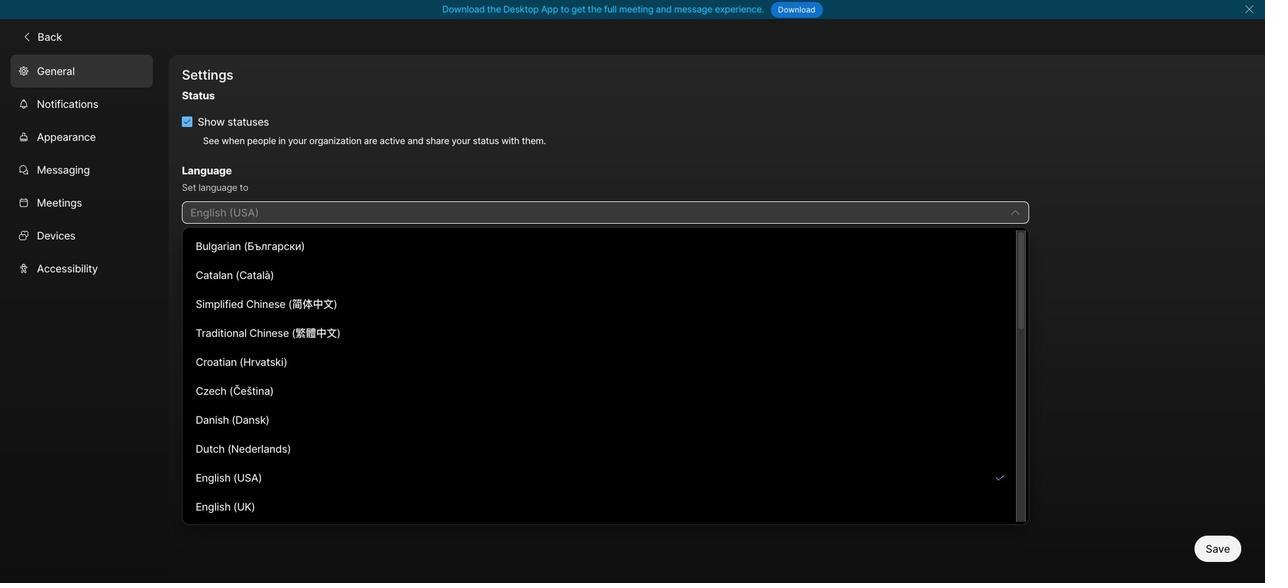Task type: describe. For each thing, give the bounding box(es) containing it.
general tab
[[11, 54, 153, 87]]

accessibility tab
[[11, 252, 153, 285]]

cancel_16 image
[[1244, 4, 1255, 14]]

notifications tab
[[11, 87, 153, 120]]

meetings tab
[[11, 186, 153, 219]]

settings navigation
[[0, 54, 169, 584]]



Task type: locate. For each thing, give the bounding box(es) containing it.
messaging tab
[[11, 153, 153, 186]]

option
[[188, 465, 1014, 492]]

list box
[[185, 231, 1026, 523]]

devices tab
[[11, 219, 153, 252]]

appearance tab
[[11, 120, 153, 153]]



Task type: vqa. For each thing, say whether or not it's contained in the screenshot.
tab list
no



